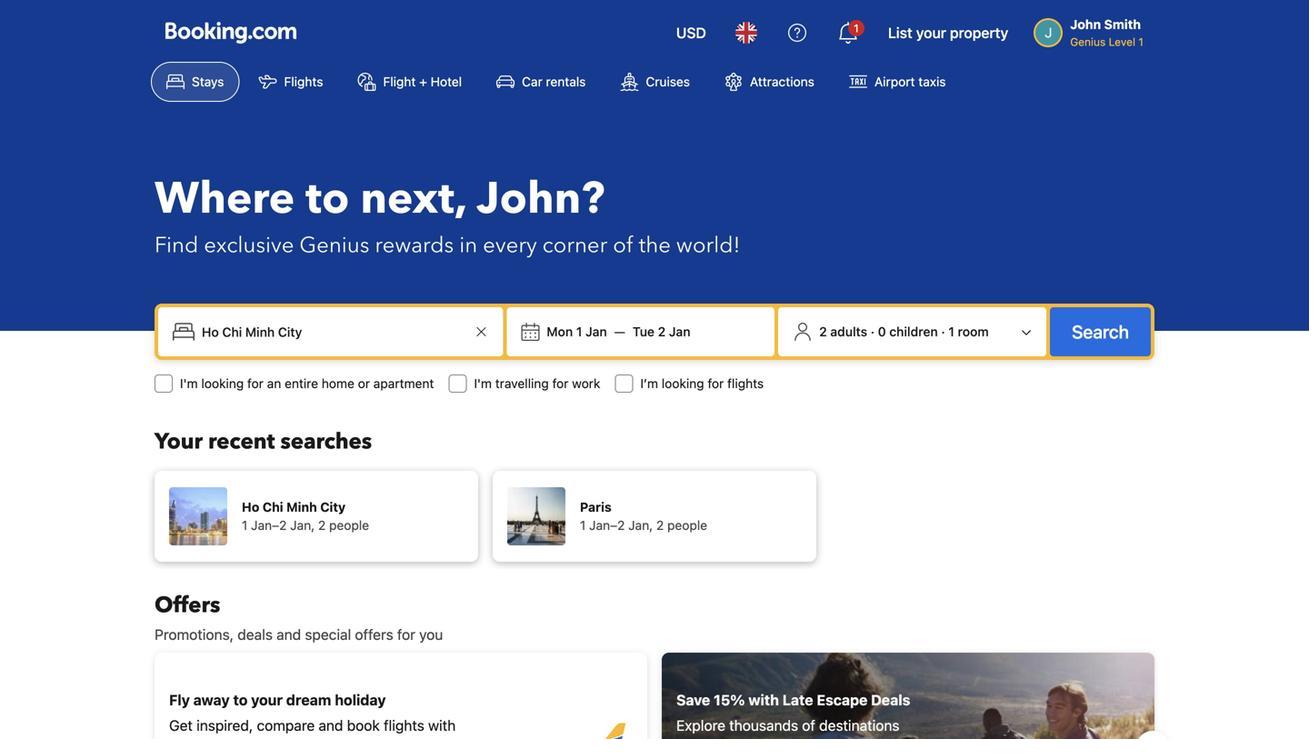 Task type: vqa. For each thing, say whether or not it's contained in the screenshot.
USD Dropdown Button
yes



Task type: describe. For each thing, give the bounding box(es) containing it.
0 vertical spatial or
[[358, 376, 370, 391]]

chi
[[263, 500, 283, 515]]

and inside "save 15% with late escape deals explore thousands of destinations worldwide and save 15% or more"
[[748, 739, 772, 739]]

stays link
[[151, 62, 240, 102]]

john
[[1071, 17, 1101, 32]]

of inside where to next, john? find exclusive genius rewards in every corner of the world!
[[613, 231, 634, 261]]

1 inside "ho chi minh city 1 jan–2 jan, 2 people"
[[242, 518, 248, 533]]

offers
[[355, 626, 393, 643]]

flights link
[[243, 62, 339, 102]]

apartment
[[374, 376, 434, 391]]

+
[[419, 74, 427, 89]]

searches
[[281, 427, 372, 457]]

2 adults · 0 children · 1 room
[[820, 324, 989, 339]]

usd button
[[665, 11, 717, 55]]

flight + hotel
[[383, 74, 462, 89]]

and inside fly away to your dream holiday get inspired, compare and book flights with more flexibility
[[319, 717, 343, 734]]

i'm for i'm looking for an entire home or apartment
[[180, 376, 198, 391]]

2 inside "ho chi minh city 1 jan–2 jan, 2 people"
[[318, 518, 326, 533]]

0 vertical spatial 15%
[[714, 692, 745, 709]]

search button
[[1050, 307, 1151, 356]]

your
[[155, 427, 203, 457]]

car
[[522, 74, 543, 89]]

list
[[888, 24, 913, 41]]

rentals
[[546, 74, 586, 89]]

looking for i'm
[[201, 376, 244, 391]]

entire
[[285, 376, 318, 391]]

offers
[[155, 591, 220, 621]]

deals
[[871, 692, 911, 709]]

car rentals
[[522, 74, 586, 89]]

genius inside the john smith genius level 1
[[1071, 35, 1106, 48]]

thousands
[[730, 717, 799, 734]]

work
[[572, 376, 601, 391]]

i'm for i'm travelling for work
[[474, 376, 492, 391]]

for for work
[[552, 376, 569, 391]]

flight
[[383, 74, 416, 89]]

2 inside paris 1 jan–2 jan, 2 people
[[657, 518, 664, 533]]

special
[[305, 626, 351, 643]]

your inside fly away to your dream holiday get inspired, compare and book flights with more flexibility
[[251, 692, 283, 709]]

or inside "save 15% with late escape deals explore thousands of destinations worldwide and save 15% or more"
[[842, 739, 856, 739]]

airport
[[875, 74, 915, 89]]

list your property link
[[878, 11, 1020, 55]]

offers promotions, deals and special offers for you
[[155, 591, 443, 643]]

exclusive
[[204, 231, 294, 261]]

your recent searches
[[155, 427, 372, 457]]

worldwide
[[677, 739, 744, 739]]

for for flights
[[708, 376, 724, 391]]

promotions,
[[155, 626, 234, 643]]

i'm
[[641, 376, 658, 391]]

1 button
[[827, 11, 870, 55]]

corner
[[543, 231, 608, 261]]

jan–2 inside "ho chi minh city 1 jan–2 jan, 2 people"
[[251, 518, 287, 533]]

usd
[[676, 24, 707, 41]]

save 15% with late escape deals explore thousands of destinations worldwide and save 15% or more
[[677, 692, 911, 739]]

adults
[[831, 324, 868, 339]]

find
[[155, 231, 199, 261]]

for inside offers promotions, deals and special offers for you
[[397, 626, 416, 643]]

home
[[322, 376, 355, 391]]

explore
[[677, 717, 726, 734]]

ho
[[242, 500, 259, 515]]

1 inside paris 1 jan–2 jan, 2 people
[[580, 518, 586, 533]]

minh
[[287, 500, 317, 515]]

world!
[[677, 231, 741, 261]]

i'm looking for flights
[[641, 376, 764, 391]]

search
[[1072, 321, 1130, 342]]

1 left "list"
[[854, 22, 859, 35]]

of inside "save 15% with late escape deals explore thousands of destinations worldwide and save 15% or more"
[[802, 717, 816, 734]]

level
[[1109, 35, 1136, 48]]

where to next, john? find exclusive genius rewards in every corner of the world!
[[155, 169, 741, 261]]

with inside "save 15% with late escape deals explore thousands of destinations worldwide and save 15% or more"
[[749, 692, 779, 709]]

to inside fly away to your dream holiday get inspired, compare and book flights with more flexibility
[[233, 692, 248, 709]]

inspired,
[[197, 717, 253, 734]]

flight + hotel link
[[342, 62, 478, 102]]

people inside "ho chi minh city 1 jan–2 jan, 2 people"
[[329, 518, 369, 533]]

room
[[958, 324, 989, 339]]

property
[[950, 24, 1009, 41]]

jan, inside "ho chi minh city 1 jan–2 jan, 2 people"
[[290, 518, 315, 533]]

john smith genius level 1
[[1071, 17, 1144, 48]]

with inside fly away to your dream holiday get inspired, compare and book flights with more flexibility
[[428, 717, 456, 734]]

1 horizontal spatial your
[[917, 24, 947, 41]]

tue
[[633, 324, 655, 339]]

0
[[878, 324, 886, 339]]

destinations
[[820, 717, 900, 734]]

airport taxis link
[[834, 62, 962, 102]]

fly
[[169, 692, 190, 709]]

save
[[776, 739, 806, 739]]

late
[[783, 692, 814, 709]]

flights inside fly away to your dream holiday get inspired, compare and book flights with more flexibility
[[384, 717, 425, 734]]

escape
[[817, 692, 868, 709]]

mon 1 jan — tue 2 jan
[[547, 324, 691, 339]]

get
[[169, 717, 193, 734]]

every
[[483, 231, 537, 261]]



Task type: locate. For each thing, give the bounding box(es) containing it.
people inside paris 1 jan–2 jan, 2 people
[[668, 518, 708, 533]]

0 horizontal spatial jan
[[586, 324, 607, 339]]

1 vertical spatial of
[[802, 717, 816, 734]]

with up thousands
[[749, 692, 779, 709]]

0 horizontal spatial genius
[[300, 231, 370, 261]]

the
[[639, 231, 671, 261]]

you
[[419, 626, 443, 643]]

or down destinations
[[842, 739, 856, 739]]

genius inside where to next, john? find exclusive genius rewards in every corner of the world!
[[300, 231, 370, 261]]

· left the 0
[[871, 324, 875, 339]]

for right 'i'm'
[[708, 376, 724, 391]]

i'm up your
[[180, 376, 198, 391]]

0 horizontal spatial people
[[329, 518, 369, 533]]

your right "list"
[[917, 24, 947, 41]]

for
[[247, 376, 264, 391], [552, 376, 569, 391], [708, 376, 724, 391], [397, 626, 416, 643]]

jan–2 inside paris 1 jan–2 jan, 2 people
[[589, 518, 625, 533]]

1 jan, from the left
[[290, 518, 315, 533]]

1 looking from the left
[[201, 376, 244, 391]]

i'm
[[180, 376, 198, 391], [474, 376, 492, 391]]

0 horizontal spatial 15%
[[714, 692, 745, 709]]

of left the the
[[613, 231, 634, 261]]

1 horizontal spatial or
[[842, 739, 856, 739]]

more
[[169, 739, 203, 739], [860, 739, 893, 739]]

booking.com image
[[166, 22, 296, 44]]

2
[[658, 324, 666, 339], [820, 324, 827, 339], [318, 518, 326, 533], [657, 518, 664, 533]]

· right 'children'
[[942, 324, 945, 339]]

paris 1 jan–2 jan, 2 people
[[580, 500, 708, 533]]

1 more from the left
[[169, 739, 203, 739]]

attractions
[[750, 74, 815, 89]]

0 horizontal spatial jan–2
[[251, 518, 287, 533]]

0 horizontal spatial i'm
[[180, 376, 198, 391]]

where
[[155, 169, 295, 229]]

1 right level
[[1139, 35, 1144, 48]]

away
[[193, 692, 230, 709]]

1 vertical spatial 15%
[[810, 739, 838, 739]]

0 horizontal spatial your
[[251, 692, 283, 709]]

more down destinations
[[860, 739, 893, 739]]

group of friends hiking on a sunny day in the mountains image
[[662, 653, 1155, 739]]

2 more from the left
[[860, 739, 893, 739]]

0 vertical spatial your
[[917, 24, 947, 41]]

0 vertical spatial genius
[[1071, 35, 1106, 48]]

Where are you going? field
[[195, 316, 471, 348]]

or right home
[[358, 376, 370, 391]]

0 horizontal spatial of
[[613, 231, 634, 261]]

1 horizontal spatial of
[[802, 717, 816, 734]]

1 horizontal spatial 15%
[[810, 739, 838, 739]]

hotel
[[431, 74, 462, 89]]

1 horizontal spatial jan
[[669, 324, 691, 339]]

and
[[277, 626, 301, 643], [319, 717, 343, 734], [748, 739, 772, 739]]

jan
[[586, 324, 607, 339], [669, 324, 691, 339]]

1 horizontal spatial i'm
[[474, 376, 492, 391]]

people
[[329, 518, 369, 533], [668, 518, 708, 533]]

1 · from the left
[[871, 324, 875, 339]]

your up compare
[[251, 692, 283, 709]]

i'm looking for an entire home or apartment
[[180, 376, 434, 391]]

2 i'm from the left
[[474, 376, 492, 391]]

your
[[917, 24, 947, 41], [251, 692, 283, 709]]

book
[[347, 717, 380, 734]]

1 jan from the left
[[586, 324, 607, 339]]

genius down john
[[1071, 35, 1106, 48]]

dream
[[286, 692, 331, 709]]

1 vertical spatial genius
[[300, 231, 370, 261]]

1 vertical spatial or
[[842, 739, 856, 739]]

children
[[890, 324, 938, 339]]

i'm travelling for work
[[474, 376, 601, 391]]

fly away to your dream holiday image
[[506, 684, 633, 739]]

to right away on the left bottom
[[233, 692, 248, 709]]

list your property
[[888, 24, 1009, 41]]

rewards
[[375, 231, 454, 261]]

2 vertical spatial and
[[748, 739, 772, 739]]

2 · from the left
[[942, 324, 945, 339]]

in
[[459, 231, 478, 261]]

genius left rewards
[[300, 231, 370, 261]]

cruises link
[[605, 62, 706, 102]]

0 horizontal spatial more
[[169, 739, 203, 739]]

1
[[854, 22, 859, 35], [1139, 35, 1144, 48], [576, 324, 582, 339], [949, 324, 955, 339], [242, 518, 248, 533], [580, 518, 586, 533]]

looking left the an
[[201, 376, 244, 391]]

1 i'm from the left
[[180, 376, 198, 391]]

1 horizontal spatial flights
[[728, 376, 764, 391]]

·
[[871, 324, 875, 339], [942, 324, 945, 339]]

2 jan–2 from the left
[[589, 518, 625, 533]]

attractions link
[[709, 62, 830, 102]]

stays
[[192, 74, 224, 89]]

mon 1 jan button
[[540, 316, 615, 348]]

to inside where to next, john? find exclusive genius rewards in every corner of the world!
[[306, 169, 350, 229]]

jan–2
[[251, 518, 287, 533], [589, 518, 625, 533]]

next,
[[360, 169, 466, 229]]

0 horizontal spatial and
[[277, 626, 301, 643]]

deals
[[238, 626, 273, 643]]

2 looking from the left
[[662, 376, 704, 391]]

taxis
[[919, 74, 946, 89]]

0 vertical spatial and
[[277, 626, 301, 643]]

fly away to your dream holiday get inspired, compare and book flights with more flexibility
[[169, 692, 456, 739]]

0 horizontal spatial jan,
[[290, 518, 315, 533]]

john?
[[477, 169, 605, 229]]

0 vertical spatial flights
[[728, 376, 764, 391]]

more down get
[[169, 739, 203, 739]]

1 horizontal spatial people
[[668, 518, 708, 533]]

car rentals link
[[481, 62, 602, 102]]

i'm left travelling
[[474, 376, 492, 391]]

0 vertical spatial of
[[613, 231, 634, 261]]

0 horizontal spatial to
[[233, 692, 248, 709]]

2 jan from the left
[[669, 324, 691, 339]]

airport taxis
[[875, 74, 946, 89]]

0 vertical spatial with
[[749, 692, 779, 709]]

1 vertical spatial to
[[233, 692, 248, 709]]

0 horizontal spatial with
[[428, 717, 456, 734]]

or
[[358, 376, 370, 391], [842, 739, 856, 739]]

mon
[[547, 324, 573, 339]]

and down thousands
[[748, 739, 772, 739]]

looking right 'i'm'
[[662, 376, 704, 391]]

paris
[[580, 500, 612, 515]]

jan, inside paris 1 jan–2 jan, 2 people
[[629, 518, 653, 533]]

1 down paris
[[580, 518, 586, 533]]

with right book
[[428, 717, 456, 734]]

2 adults · 0 children · 1 room button
[[786, 315, 1040, 349]]

flights
[[728, 376, 764, 391], [384, 717, 425, 734]]

1 horizontal spatial and
[[319, 717, 343, 734]]

your account menu john smith genius level 1 element
[[1034, 8, 1151, 50]]

recent
[[208, 427, 275, 457]]

compare
[[257, 717, 315, 734]]

2 inside dropdown button
[[820, 324, 827, 339]]

flexibility
[[207, 739, 265, 739]]

smith
[[1105, 17, 1141, 32]]

looking
[[201, 376, 244, 391], [662, 376, 704, 391]]

1 horizontal spatial to
[[306, 169, 350, 229]]

more inside fly away to your dream holiday get inspired, compare and book flights with more flexibility
[[169, 739, 203, 739]]

jan–2 down paris
[[589, 518, 625, 533]]

and inside offers promotions, deals and special offers for you
[[277, 626, 301, 643]]

flights
[[284, 74, 323, 89]]

0 vertical spatial to
[[306, 169, 350, 229]]

for left the an
[[247, 376, 264, 391]]

1 inside the john smith genius level 1
[[1139, 35, 1144, 48]]

more inside "save 15% with late escape deals explore thousands of destinations worldwide and save 15% or more"
[[860, 739, 893, 739]]

1 horizontal spatial genius
[[1071, 35, 1106, 48]]

0 horizontal spatial looking
[[201, 376, 244, 391]]

jan left —
[[586, 324, 607, 339]]

1 horizontal spatial jan,
[[629, 518, 653, 533]]

of up save
[[802, 717, 816, 734]]

tue 2 jan button
[[626, 316, 698, 348]]

to left next,
[[306, 169, 350, 229]]

1 vertical spatial with
[[428, 717, 456, 734]]

jan right tue
[[669, 324, 691, 339]]

1 horizontal spatial jan–2
[[589, 518, 625, 533]]

1 down ho
[[242, 518, 248, 533]]

jan–2 down chi
[[251, 518, 287, 533]]

1 vertical spatial and
[[319, 717, 343, 734]]

0 horizontal spatial or
[[358, 376, 370, 391]]

1 left room
[[949, 324, 955, 339]]

ho chi minh city 1 jan–2 jan, 2 people
[[242, 500, 369, 533]]

0 horizontal spatial flights
[[384, 717, 425, 734]]

1 vertical spatial your
[[251, 692, 283, 709]]

save
[[677, 692, 710, 709]]

and left book
[[319, 717, 343, 734]]

holiday
[[335, 692, 386, 709]]

for for an
[[247, 376, 264, 391]]

region containing fly away to your dream holiday
[[140, 646, 1170, 739]]

for left you
[[397, 626, 416, 643]]

travelling
[[495, 376, 549, 391]]

2 people from the left
[[668, 518, 708, 533]]

2 horizontal spatial and
[[748, 739, 772, 739]]

cruises
[[646, 74, 690, 89]]

1 horizontal spatial more
[[860, 739, 893, 739]]

1 vertical spatial flights
[[384, 717, 425, 734]]

1 right mon
[[576, 324, 582, 339]]

for left work on the bottom left
[[552, 376, 569, 391]]

1 horizontal spatial ·
[[942, 324, 945, 339]]

region
[[140, 646, 1170, 739]]

1 jan–2 from the left
[[251, 518, 287, 533]]

1 people from the left
[[329, 518, 369, 533]]

0 horizontal spatial ·
[[871, 324, 875, 339]]

looking for i'm
[[662, 376, 704, 391]]

—
[[615, 324, 626, 339]]

and right 'deals'
[[277, 626, 301, 643]]

city
[[320, 500, 346, 515]]

1 horizontal spatial with
[[749, 692, 779, 709]]

2 jan, from the left
[[629, 518, 653, 533]]

with
[[749, 692, 779, 709], [428, 717, 456, 734]]

an
[[267, 376, 281, 391]]

1 horizontal spatial looking
[[662, 376, 704, 391]]



